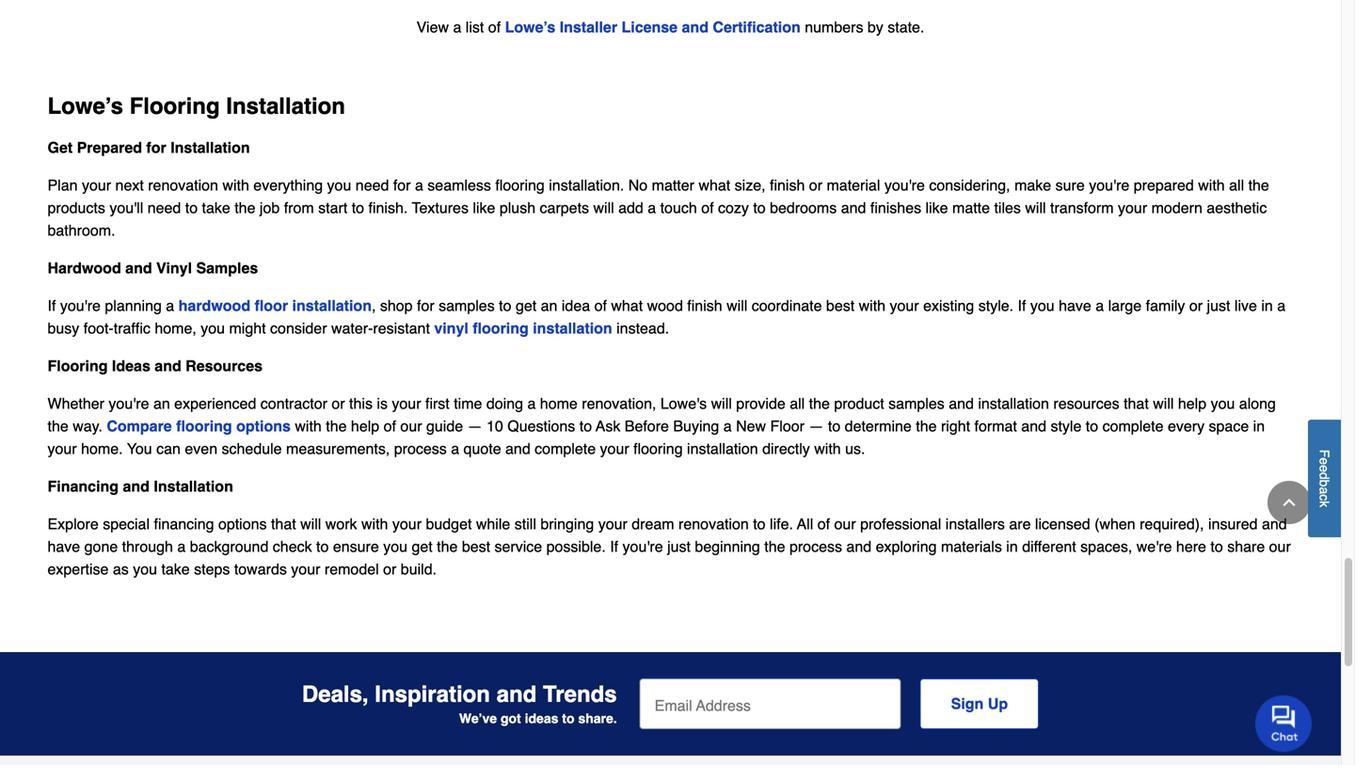 Task type: locate. For each thing, give the bounding box(es) containing it.
samples up determine
[[888, 395, 945, 412]]

0 vertical spatial what
[[699, 176, 730, 194]]

2 horizontal spatial our
[[1269, 538, 1291, 555]]

0 vertical spatial help
[[1178, 395, 1206, 412]]

with left existing
[[859, 297, 886, 314]]

with inside , shop for samples to get an idea of what wood finish will coordinate best with your existing style. if you have a large family or just live in a busy foot-traffic home, you might consider water-resistant
[[859, 297, 886, 314]]

vinyl flooring installation link
[[434, 319, 612, 337]]

for inside plan your next renovation with everything you need for a seamless flooring installation. no matter what size, finish or material you're considering, make sure you're prepared with all the products you'll need to take the job from start to finish. textures like plush carpets will add a touch of cozy to bedrooms and finishes like matte tiles will transform your modern aesthetic bathroom.
[[393, 176, 411, 194]]

flooring up get prepared for installation
[[130, 93, 220, 119]]

your left budget
[[392, 515, 422, 532]]

you inside whether you're an experienced contractor or this is your first time doing a home renovation, lowe's will provide all the product samples and installation resources that will help you along the way.
[[1211, 395, 1235, 412]]

if
[[48, 297, 56, 314], [1018, 297, 1026, 314], [610, 538, 618, 555]]

1 horizontal spatial if
[[610, 538, 618, 555]]

e up b
[[1317, 465, 1332, 472]]

1 horizontal spatial get
[[516, 297, 537, 314]]

flooring
[[495, 176, 545, 194], [473, 319, 529, 337], [176, 417, 232, 435], [633, 440, 683, 457]]

flooring up whether
[[48, 357, 108, 374]]

1 horizontal spatial help
[[1178, 395, 1206, 412]]

to
[[185, 199, 198, 216], [352, 199, 364, 216], [753, 199, 766, 216], [499, 297, 511, 314], [579, 417, 592, 435], [828, 417, 841, 435], [1086, 417, 1098, 435], [753, 515, 766, 532], [316, 538, 329, 555], [1211, 538, 1223, 555], [562, 711, 575, 726]]

to down work
[[316, 538, 329, 555]]

get
[[516, 297, 537, 314], [412, 538, 433, 555]]

chevron up image
[[1280, 493, 1299, 512]]

finish
[[770, 176, 805, 194], [687, 297, 722, 314]]

of left cozy
[[701, 199, 714, 216]]

f
[[1317, 449, 1332, 457]]

renovation down get prepared for installation
[[148, 176, 218, 194]]

1 vertical spatial finish
[[687, 297, 722, 314]]

we've
[[459, 711, 497, 726]]

and down chevron up icon
[[1262, 515, 1287, 532]]

for up finish.
[[393, 176, 411, 194]]

all up floor in the bottom right of the page
[[790, 395, 805, 412]]

what inside , shop for samples to get an idea of what wood finish will coordinate best with your existing style. if you have a large family or just live in a busy foot-traffic home, you might consider water-resistant
[[611, 297, 643, 314]]

for right prepared at top
[[146, 139, 166, 156]]

that up check on the bottom
[[271, 515, 296, 532]]

to right the here
[[1211, 538, 1223, 555]]

0 horizontal spatial that
[[271, 515, 296, 532]]

e up d
[[1317, 457, 1332, 465]]

0 vertical spatial installation
[[226, 93, 345, 119]]

resources
[[186, 357, 263, 374]]

in inside with the help of our guide — 10 questions to ask before buying a new floor — to determine the right format and style to complete every space in your home. you can even schedule measurements, process a quote and complete your flooring installation directly with us.
[[1253, 417, 1265, 435]]

and inside whether you're an experienced contractor or this is your first time doing a home renovation, lowe's will provide all the product samples and installation resources that will help you along the way.
[[949, 395, 974, 412]]

prepared
[[77, 139, 142, 156]]

or left build. at the bottom left
[[383, 560, 396, 578]]

1 horizontal spatial what
[[699, 176, 730, 194]]

this
[[349, 395, 373, 412]]

that right resources
[[1124, 395, 1149, 412]]

, shop for samples to get an idea of what wood finish will coordinate best with your existing style. if you have a large family or just live in a busy foot-traffic home, you might consider water-resistant
[[48, 297, 1286, 337]]

0 horizontal spatial renovation
[[148, 176, 218, 194]]

in inside explore special financing options that will work with your budget while still bringing your dream renovation to life. all of our professional installers are licensed (when required), insured and have gone through a background check to ensure you get the best service possible. if you're just beginning the process and exploring materials in different spaces, we're here to share our expertise as you take steps towards your remodel or build.
[[1006, 538, 1018, 555]]

1 vertical spatial renovation
[[679, 515, 749, 532]]

financing and installation
[[48, 477, 233, 495]]

take inside plan your next renovation with everything you need for a seamless flooring installation. no matter what size, finish or material you're considering, make sure you're prepared with all the products you'll need to take the job from start to finish. textures like plush carpets will add a touch of cozy to bedrooms and finishes like matte tiles will transform your modern aesthetic bathroom.
[[202, 199, 230, 216]]

all
[[797, 515, 813, 532]]

lowe's up prepared at top
[[48, 93, 123, 119]]

you inside plan your next renovation with everything you need for a seamless flooring installation. no matter what size, finish or material you're considering, make sure you're prepared with all the products you'll need to take the job from start to finish. textures like plush carpets will add a touch of cozy to bedrooms and finishes like matte tiles will transform your modern aesthetic bathroom.
[[327, 176, 351, 194]]

for for prepared
[[146, 139, 166, 156]]

hardwood
[[48, 259, 121, 276]]

installation inside whether you're an experienced contractor or this is your first time doing a home renovation, lowe's will provide all the product samples and installation resources that will help you along the way.
[[978, 395, 1049, 412]]

if right style.
[[1018, 297, 1026, 314]]

—
[[467, 417, 482, 435], [809, 417, 824, 435]]

options up schedule
[[236, 417, 291, 435]]

or inside , shop for samples to get an idea of what wood finish will coordinate best with your existing style. if you have a large family or just live in a busy foot-traffic home, you might consider water-resistant
[[1189, 297, 1203, 314]]

1 horizontal spatial process
[[789, 538, 842, 555]]

or inside whether you're an experienced contractor or this is your first time doing a home renovation, lowe's will provide all the product samples and installation resources that will help you along the way.
[[332, 395, 345, 412]]

installation down the even
[[154, 477, 233, 495]]

traffic
[[114, 319, 150, 337]]

0 horizontal spatial like
[[473, 199, 495, 216]]

with
[[222, 176, 249, 194], [1198, 176, 1225, 194], [859, 297, 886, 314], [295, 417, 322, 435], [814, 440, 841, 457], [361, 515, 388, 532]]

view a list of lowe's installer license and certification numbers by state.
[[417, 18, 924, 36]]

0 vertical spatial need
[[356, 176, 389, 194]]

1 vertical spatial options
[[218, 515, 267, 532]]

prepared
[[1134, 176, 1194, 194]]

0 vertical spatial renovation
[[148, 176, 218, 194]]

1 vertical spatial flooring
[[48, 357, 108, 374]]

plush
[[500, 199, 536, 216]]

directly
[[762, 440, 810, 457]]

installation.
[[549, 176, 624, 194]]

0 horizontal spatial help
[[351, 417, 379, 435]]

renovation up the beginning on the right bottom
[[679, 515, 749, 532]]

2 vertical spatial our
[[1269, 538, 1291, 555]]

Email Address email field
[[640, 678, 901, 729]]

installation inside with the help of our guide — 10 questions to ask before buying a new floor — to determine the right format and style to complete every space in your home. you can even schedule measurements, process a quote and complete your flooring installation directly with us.
[[687, 440, 758, 457]]

you're up transform
[[1089, 176, 1129, 194]]

of inside plan your next renovation with everything you need for a seamless flooring installation. no matter what size, finish or material you're considering, make sure you're prepared with all the products you'll need to take the job from start to finish. textures like plush carpets will add a touch of cozy to bedrooms and finishes like matte tiles will transform your modern aesthetic bathroom.
[[701, 199, 714, 216]]

1 vertical spatial complete
[[535, 440, 596, 457]]

2 horizontal spatial for
[[417, 297, 434, 314]]

finish right the wood
[[687, 297, 722, 314]]

and up got
[[496, 681, 537, 707]]

vinyl flooring installation instead.
[[434, 319, 669, 337]]

1 horizontal spatial finish
[[770, 176, 805, 194]]

different
[[1022, 538, 1076, 555]]

you down through at the left bottom
[[133, 560, 157, 578]]

measurements,
[[286, 440, 390, 457]]

help
[[1178, 395, 1206, 412], [351, 417, 379, 435]]

0 vertical spatial best
[[826, 297, 855, 314]]

flooring down before
[[633, 440, 683, 457]]

questions
[[507, 417, 575, 435]]

— left 10
[[467, 417, 482, 435]]

like left matte
[[926, 199, 948, 216]]

in for live
[[1261, 297, 1273, 314]]

if inside , shop for samples to get an idea of what wood finish will coordinate best with your existing style. if you have a large family or just live in a busy foot-traffic home, you might consider water-resistant
[[1018, 297, 1026, 314]]

coordinate
[[752, 297, 822, 314]]

in down along at the bottom right of the page
[[1253, 417, 1265, 435]]

or
[[809, 176, 822, 194], [1189, 297, 1203, 314], [332, 395, 345, 412], [383, 560, 396, 578]]

a left the new
[[723, 417, 732, 435]]

2 vertical spatial in
[[1006, 538, 1018, 555]]

help down this
[[351, 417, 379, 435]]

1 vertical spatial process
[[789, 538, 842, 555]]

your inside whether you're an experienced contractor or this is your first time doing a home renovation, lowe's will provide all the product samples and installation resources that will help you along the way.
[[392, 395, 421, 412]]

the down life.
[[764, 538, 785, 555]]

process down all
[[789, 538, 842, 555]]

have down "explore"
[[48, 538, 80, 555]]

2 horizontal spatial if
[[1018, 297, 1026, 314]]

your left existing
[[890, 297, 919, 314]]

your down ask
[[600, 440, 629, 457]]

0 horizontal spatial just
[[667, 538, 691, 555]]

get up build. at the bottom left
[[412, 538, 433, 555]]

0 horizontal spatial flooring
[[48, 357, 108, 374]]

1 vertical spatial that
[[271, 515, 296, 532]]

schedule
[[222, 440, 282, 457]]

0 horizontal spatial lowe's
[[48, 93, 123, 119]]

1 vertical spatial best
[[462, 538, 490, 555]]

need
[[356, 176, 389, 194], [147, 199, 181, 216]]

1 horizontal spatial samples
[[888, 395, 945, 412]]

and inside plan your next renovation with everything you need for a seamless flooring installation. no matter what size, finish or material you're considering, make sure you're prepared with all the products you'll need to take the job from start to finish. textures like plush carpets will add a touch of cozy to bedrooms and finishes like matte tiles will transform your modern aesthetic bathroom.
[[841, 199, 866, 216]]

to inside , shop for samples to get an idea of what wood finish will coordinate best with your existing style. if you have a large family or just live in a busy foot-traffic home, you might consider water-resistant
[[499, 297, 511, 314]]

e
[[1317, 457, 1332, 465], [1317, 465, 1332, 472]]

1 vertical spatial what
[[611, 297, 643, 314]]

live
[[1234, 297, 1257, 314]]

make
[[1014, 176, 1051, 194]]

1 horizontal spatial take
[[202, 199, 230, 216]]

a down financing
[[177, 538, 186, 555]]

0 vertical spatial all
[[1229, 176, 1244, 194]]

with left us.
[[814, 440, 841, 457]]

style.
[[978, 297, 1014, 314]]

of
[[488, 18, 501, 36], [701, 199, 714, 216], [594, 297, 607, 314], [384, 417, 396, 435], [817, 515, 830, 532]]

with up ensure on the left bottom
[[361, 515, 388, 532]]

samples
[[439, 297, 495, 314], [888, 395, 945, 412]]

compare flooring options link
[[107, 417, 291, 435]]

in for space
[[1253, 417, 1265, 435]]

just left live
[[1207, 297, 1230, 314]]

0 horizontal spatial complete
[[535, 440, 596, 457]]

0 vertical spatial lowe's
[[505, 18, 555, 36]]

process
[[394, 440, 447, 457], [789, 538, 842, 555]]

you're up "compare"
[[109, 395, 149, 412]]

can
[[156, 440, 181, 457]]

in right live
[[1261, 297, 1273, 314]]

is
[[377, 395, 388, 412]]

1 vertical spatial just
[[667, 538, 691, 555]]

0 vertical spatial flooring
[[130, 93, 220, 119]]

renovation inside explore special financing options that will work with your budget while still bringing your dream renovation to life. all of our professional installers are licensed (when required), insured and have gone through a background check to ensure you get the best service possible. if you're just beginning the process and exploring materials in different spaces, we're here to share our expertise as you take steps towards your remodel or build.
[[679, 515, 749, 532]]

flooring up plush
[[495, 176, 545, 194]]

1 horizontal spatial just
[[1207, 297, 1230, 314]]

next
[[115, 176, 144, 194]]

0 horizontal spatial —
[[467, 417, 482, 435]]

best right the coordinate
[[826, 297, 855, 314]]

our left the guide at the left of page
[[400, 417, 422, 435]]

0 vertical spatial process
[[394, 440, 447, 457]]

1 vertical spatial for
[[393, 176, 411, 194]]

the
[[1248, 176, 1269, 194], [235, 199, 255, 216], [809, 395, 830, 412], [48, 417, 68, 435], [326, 417, 347, 435], [916, 417, 937, 435], [437, 538, 458, 555], [764, 538, 785, 555]]

0 vertical spatial take
[[202, 199, 230, 216]]

for inside , shop for samples to get an idea of what wood finish will coordinate best with your existing style. if you have a large family or just live in a busy foot-traffic home, you might consider water-resistant
[[417, 297, 434, 314]]

our right the share
[[1269, 538, 1291, 555]]

explore special financing options that will work with your budget while still bringing your dream renovation to life. all of our professional installers are licensed (when required), insured and have gone through a background check to ensure you get the best service possible. if you're just beginning the process and exploring materials in different spaces, we're here to share our expertise as you take steps towards your remodel or build.
[[48, 515, 1291, 578]]

1 vertical spatial get
[[412, 538, 433, 555]]

0 horizontal spatial need
[[147, 199, 181, 216]]

material
[[827, 176, 880, 194]]

1 horizontal spatial best
[[826, 297, 855, 314]]

1 horizontal spatial like
[[926, 199, 948, 216]]

or left this
[[332, 395, 345, 412]]

that inside whether you're an experienced contractor or this is your first time doing a home renovation, lowe's will provide all the product samples and installation resources that will help you along the way.
[[1124, 395, 1149, 412]]

0 horizontal spatial all
[[790, 395, 805, 412]]

1 vertical spatial need
[[147, 199, 181, 216]]

to left life.
[[753, 515, 766, 532]]

help up "every"
[[1178, 395, 1206, 412]]

to right ideas
[[562, 711, 575, 726]]

process down the guide at the left of page
[[394, 440, 447, 457]]

share.
[[578, 711, 617, 726]]

complete down resources
[[1102, 417, 1164, 435]]

2 vertical spatial installation
[[154, 477, 233, 495]]

1 horizontal spatial for
[[393, 176, 411, 194]]

installers
[[946, 515, 1005, 532]]

0 vertical spatial an
[[541, 297, 557, 314]]

0 horizontal spatial for
[[146, 139, 166, 156]]

to up the vinyl flooring installation link
[[499, 297, 511, 314]]

1 horizontal spatial have
[[1059, 297, 1091, 314]]

a up questions
[[527, 395, 536, 412]]

of down is
[[384, 417, 396, 435]]

wood
[[647, 297, 683, 314]]

0 horizontal spatial get
[[412, 538, 433, 555]]

and down material
[[841, 199, 866, 216]]

0 horizontal spatial finish
[[687, 297, 722, 314]]

you're
[[884, 176, 925, 194], [1089, 176, 1129, 194], [60, 297, 101, 314], [109, 395, 149, 412], [623, 538, 663, 555]]

if right possible.
[[610, 538, 618, 555]]

0 vertical spatial have
[[1059, 297, 1091, 314]]

will
[[593, 199, 614, 216], [1025, 199, 1046, 216], [727, 297, 747, 314], [711, 395, 732, 412], [1153, 395, 1174, 412], [300, 515, 321, 532]]

0 horizontal spatial an
[[153, 395, 170, 412]]

of inside with the help of our guide — 10 questions to ask before buying a new floor — to determine the right format and style to complete every space in your home. you can even schedule measurements, process a quote and complete your flooring installation directly with us.
[[384, 417, 396, 435]]

0 vertical spatial finish
[[770, 176, 805, 194]]

and
[[682, 18, 709, 36], [841, 199, 866, 216], [125, 259, 152, 276], [155, 357, 181, 374], [949, 395, 974, 412], [1021, 417, 1046, 435], [505, 440, 530, 457], [123, 477, 150, 495], [1262, 515, 1287, 532], [846, 538, 871, 555], [496, 681, 537, 707]]

0 vertical spatial that
[[1124, 395, 1149, 412]]

installation
[[226, 93, 345, 119], [171, 139, 250, 156], [154, 477, 233, 495]]

you're inside whether you're an experienced contractor or this is your first time doing a home renovation, lowe's will provide all the product samples and installation resources that will help you along the way.
[[109, 395, 149, 412]]

0 vertical spatial get
[[516, 297, 537, 314]]

1 horizontal spatial an
[[541, 297, 557, 314]]

1 vertical spatial in
[[1253, 417, 1265, 435]]

0 vertical spatial complete
[[1102, 417, 1164, 435]]

your inside , shop for samples to get an idea of what wood finish will coordinate best with your existing style. if you have a large family or just live in a busy foot-traffic home, you might consider water-resistant
[[890, 297, 919, 314]]

get inside , shop for samples to get an idea of what wood finish will coordinate best with your existing style. if you have a large family or just live in a busy foot-traffic home, you might consider water-resistant
[[516, 297, 537, 314]]

1 vertical spatial all
[[790, 395, 805, 412]]

to down size,
[[753, 199, 766, 216]]

in down are in the right bottom of the page
[[1006, 538, 1018, 555]]

0 vertical spatial samples
[[439, 297, 495, 314]]

an up vinyl flooring installation instead.
[[541, 297, 557, 314]]

might
[[229, 319, 266, 337]]

check
[[273, 538, 312, 555]]

0 horizontal spatial our
[[400, 417, 422, 435]]

chat invite button image
[[1255, 695, 1313, 752]]

1 horizontal spatial our
[[834, 515, 856, 532]]

0 vertical spatial options
[[236, 417, 291, 435]]

will up "every"
[[1153, 395, 1174, 412]]

0 horizontal spatial what
[[611, 297, 643, 314]]

beginning
[[695, 538, 760, 555]]

0 horizontal spatial samples
[[439, 297, 495, 314]]

1 vertical spatial have
[[48, 538, 80, 555]]

need up finish.
[[356, 176, 389, 194]]

will up buying
[[711, 395, 732, 412]]

1 horizontal spatial flooring
[[130, 93, 220, 119]]

1 horizontal spatial that
[[1124, 395, 1149, 412]]

0 vertical spatial just
[[1207, 297, 1230, 314]]

a
[[453, 18, 461, 36], [415, 176, 423, 194], [648, 199, 656, 216], [166, 297, 174, 314], [1096, 297, 1104, 314], [1277, 297, 1286, 314], [527, 395, 536, 412], [723, 417, 732, 435], [451, 440, 459, 457], [1317, 487, 1332, 494], [177, 538, 186, 555]]

you're down dream
[[623, 538, 663, 555]]

2 like from the left
[[926, 199, 948, 216]]

a inside whether you're an experienced contractor or this is your first time doing a home renovation, lowe's will provide all the product samples and installation resources that will help you along the way.
[[527, 395, 536, 412]]

0 vertical spatial our
[[400, 417, 422, 435]]

have left large
[[1059, 297, 1091, 314]]

0 horizontal spatial process
[[394, 440, 447, 457]]

if up busy
[[48, 297, 56, 314]]

all up aesthetic
[[1229, 176, 1244, 194]]

take down through at the left bottom
[[161, 560, 190, 578]]

to up vinyl
[[185, 199, 198, 216]]

0 vertical spatial for
[[146, 139, 166, 156]]

or inside explore special financing options that will work with your budget while still bringing your dream renovation to life. all of our professional installers are licensed (when required), insured and have gone through a background check to ensure you get the best service possible. if you're just beginning the process and exploring materials in different spaces, we're here to share our expertise as you take steps towards your remodel or build.
[[383, 560, 396, 578]]

1 vertical spatial take
[[161, 560, 190, 578]]

help inside whether you're an experienced contractor or this is your first time doing a home renovation, lowe's will provide all the product samples and installation resources that will help you along the way.
[[1178, 395, 1206, 412]]

with left everything
[[222, 176, 249, 194]]

for
[[146, 139, 166, 156], [393, 176, 411, 194], [417, 297, 434, 314]]

1 vertical spatial samples
[[888, 395, 945, 412]]

will up check on the bottom
[[300, 515, 321, 532]]

provide
[[736, 395, 786, 412]]

sign up form
[[640, 678, 1039, 729]]

take inside explore special financing options that will work with your budget while still bringing your dream renovation to life. all of our professional installers are licensed (when required), insured and have gone through a background check to ensure you get the best service possible. if you're just beginning the process and exploring materials in different spaces, we're here to share our expertise as you take steps towards your remodel or build.
[[161, 560, 190, 578]]

you right style.
[[1030, 297, 1055, 314]]

sign up button
[[920, 678, 1039, 729]]

2 vertical spatial for
[[417, 297, 434, 314]]

just
[[1207, 297, 1230, 314], [667, 538, 691, 555]]

a up k
[[1317, 487, 1332, 494]]

renovation inside plan your next renovation with everything you need for a seamless flooring installation. no matter what size, finish or material you're considering, make sure you're prepared with all the products you'll need to take the job from start to finish. textures like plush carpets will add a touch of cozy to bedrooms and finishes like matte tiles will transform your modern aesthetic bathroom.
[[148, 176, 218, 194]]

home,
[[155, 319, 196, 337]]

our inside with the help of our guide — 10 questions to ask before buying a new floor — to determine the right format and style to complete every space in your home. you can even schedule measurements, process a quote and complete your flooring installation directly with us.
[[400, 417, 422, 435]]

financing
[[48, 477, 119, 495]]

or right family
[[1189, 297, 1203, 314]]

0 horizontal spatial take
[[161, 560, 190, 578]]

1 horizontal spatial —
[[809, 417, 824, 435]]

1 vertical spatial help
[[351, 417, 379, 435]]

and down questions
[[505, 440, 530, 457]]

2 — from the left
[[809, 417, 824, 435]]

take left the job
[[202, 199, 230, 216]]

process inside explore special financing options that will work with your budget while still bringing your dream renovation to life. all of our professional installers are licensed (when required), insured and have gone through a background check to ensure you get the best service possible. if you're just beginning the process and exploring materials in different spaces, we're here to share our expertise as you take steps towards your remodel or build.
[[789, 538, 842, 555]]

options up background
[[218, 515, 267, 532]]

1 horizontal spatial renovation
[[679, 515, 749, 532]]

lowe's flooring installation
[[48, 93, 345, 119]]

flooring inside plan your next renovation with everything you need for a seamless flooring installation. no matter what size, finish or material you're considering, make sure you're prepared with all the products you'll need to take the job from start to finish. textures like plush carpets will add a touch of cozy to bedrooms and finishes like matte tiles will transform your modern aesthetic bathroom.
[[495, 176, 545, 194]]

1 vertical spatial an
[[153, 395, 170, 412]]

family
[[1146, 297, 1185, 314]]

special
[[103, 515, 150, 532]]

help inside with the help of our guide — 10 questions to ask before buying a new floor — to determine the right format and style to complete every space in your home. you can even schedule measurements, process a quote and complete your flooring installation directly with us.
[[351, 417, 379, 435]]

along
[[1239, 395, 1276, 412]]

determine
[[845, 417, 912, 435]]

0 vertical spatial in
[[1261, 297, 1273, 314]]

in inside , shop for samples to get an idea of what wood finish will coordinate best with your existing style. if you have a large family or just live in a busy foot-traffic home, you might consider water-resistant
[[1261, 297, 1273, 314]]

get inside explore special financing options that will work with your budget while still bringing your dream renovation to life. all of our professional installers are licensed (when required), insured and have gone through a background check to ensure you get the best service possible. if you're just beginning the process and exploring materials in different spaces, we're here to share our expertise as you take steps towards your remodel or build.
[[412, 538, 433, 555]]

ensure
[[333, 538, 379, 555]]

finish.
[[368, 199, 408, 216]]

finish inside , shop for samples to get an idea of what wood finish will coordinate best with your existing style. if you have a large family or just live in a busy foot-traffic home, you might consider water-resistant
[[687, 297, 722, 314]]

an up "compare"
[[153, 395, 170, 412]]

0 horizontal spatial have
[[48, 538, 80, 555]]

a right live
[[1277, 297, 1286, 314]]

installation up everything
[[226, 93, 345, 119]]

state.
[[888, 18, 924, 36]]

list
[[466, 18, 484, 36]]

spaces,
[[1080, 538, 1132, 555]]

1 horizontal spatial all
[[1229, 176, 1244, 194]]

best inside explore special financing options that will work with your budget while still bringing your dream renovation to life. all of our professional installers are licensed (when required), insured and have gone through a background check to ensure you get the best service possible. if you're just beginning the process and exploring materials in different spaces, we're here to share our expertise as you take steps towards your remodel or build.
[[462, 538, 490, 555]]

1 horizontal spatial need
[[356, 176, 389, 194]]

2 e from the top
[[1317, 465, 1332, 472]]

f e e d b a c k button
[[1308, 420, 1341, 537]]

0 horizontal spatial best
[[462, 538, 490, 555]]

need right you'll
[[147, 199, 181, 216]]

your
[[82, 176, 111, 194], [1118, 199, 1147, 216], [890, 297, 919, 314], [392, 395, 421, 412], [48, 440, 77, 457], [600, 440, 629, 457], [392, 515, 422, 532], [598, 515, 627, 532], [291, 560, 320, 578]]

whether you're an experienced contractor or this is your first time doing a home renovation, lowe's will provide all the product samples and installation resources that will help you along the way.
[[48, 395, 1276, 435]]

1 vertical spatial installation
[[171, 139, 250, 156]]

with inside explore special financing options that will work with your budget while still bringing your dream renovation to life. all of our professional installers are licensed (when required), insured and have gone through a background check to ensure you get the best service possible. if you're just beginning the process and exploring materials in different spaces, we're here to share our expertise as you take steps towards your remodel or build.
[[361, 515, 388, 532]]



Task type: vqa. For each thing, say whether or not it's contained in the screenshot.
Green
no



Task type: describe. For each thing, give the bounding box(es) containing it.
professional
[[860, 515, 941, 532]]

sign up
[[951, 695, 1008, 712]]

required),
[[1140, 515, 1204, 532]]

,
[[372, 297, 376, 314]]

size,
[[735, 176, 766, 194]]

options inside explore special financing options that will work with your budget while still bringing your dream renovation to life. all of our professional installers are licensed (when required), insured and have gone through a background check to ensure you get the best service possible. if you're just beginning the process and exploring materials in different spaces, we're here to share our expertise as you take steps towards your remodel or build.
[[218, 515, 267, 532]]

your up products
[[82, 176, 111, 194]]

all inside whether you're an experienced contractor or this is your first time doing a home renovation, lowe's will provide all the product samples and installation resources that will help you along the way.
[[790, 395, 805, 412]]

while
[[476, 515, 510, 532]]

considering,
[[929, 176, 1010, 194]]

transform
[[1050, 199, 1114, 216]]

have inside explore special financing options that will work with your budget while still bringing your dream renovation to life. all of our professional installers are licensed (when required), insured and have gone through a background check to ensure you get the best service possible. if you're just beginning the process and exploring materials in different spaces, we're here to share our expertise as you take steps towards your remodel or build.
[[48, 538, 80, 555]]

towards
[[234, 560, 287, 578]]

with the help of our guide — 10 questions to ask before buying a new floor — to determine the right format and style to complete every space in your home. you can even schedule measurements, process a quote and complete your flooring installation directly with us.
[[48, 417, 1265, 457]]

installation for lowe's flooring installation
[[226, 93, 345, 119]]

hardwood
[[178, 297, 250, 314]]

of inside , shop for samples to get an idea of what wood finish will coordinate best with your existing style. if you have a large family or just live in a busy foot-traffic home, you might consider water-resistant
[[594, 297, 607, 314]]

format
[[974, 417, 1017, 435]]

touch
[[660, 199, 697, 216]]

to down resources
[[1086, 417, 1098, 435]]

up
[[988, 695, 1008, 712]]

with up aesthetic
[[1198, 176, 1225, 194]]

share
[[1227, 538, 1265, 555]]

b
[[1317, 479, 1332, 487]]

just inside explore special financing options that will work with your budget while still bringing your dream renovation to life. all of our professional installers are licensed (when required), insured and have gone through a background check to ensure you get the best service possible. if you're just beginning the process and exploring materials in different spaces, we're here to share our expertise as you take steps towards your remodel or build.
[[667, 538, 691, 555]]

process inside with the help of our guide — 10 questions to ask before buying a new floor — to determine the right format and style to complete every space in your home. you can even schedule measurements, process a quote and complete your flooring installation directly with us.
[[394, 440, 447, 457]]

by
[[868, 18, 883, 36]]

will left the add at the left
[[593, 199, 614, 216]]

your down prepared
[[1118, 199, 1147, 216]]

1 like from the left
[[473, 199, 495, 216]]

home.
[[81, 440, 123, 457]]

style
[[1051, 417, 1082, 435]]

the left product
[[809, 395, 830, 412]]

1 horizontal spatial lowe's
[[505, 18, 555, 36]]

foot-
[[84, 319, 114, 337]]

for for shop
[[417, 297, 434, 314]]

from
[[284, 199, 314, 216]]

insured
[[1208, 515, 1258, 532]]

or inside plan your next renovation with everything you need for a seamless flooring installation. no matter what size, finish or material you're considering, make sure you're prepared with all the products you'll need to take the job from start to finish. textures like plush carpets will add a touch of cozy to bedrooms and finishes like matte tiles will transform your modern aesthetic bathroom.
[[809, 176, 822, 194]]

samples inside , shop for samples to get an idea of what wood finish will coordinate best with your existing style. if you have a large family or just live in a busy foot-traffic home, you might consider water-resistant
[[439, 297, 495, 314]]

compare flooring options
[[107, 417, 291, 435]]

a up textures
[[415, 176, 423, 194]]

will down make
[[1025, 199, 1046, 216]]

numbers
[[805, 18, 863, 36]]

and left exploring
[[846, 538, 871, 555]]

matter
[[652, 176, 694, 194]]

us.
[[845, 440, 865, 457]]

1 horizontal spatial complete
[[1102, 417, 1164, 435]]

the up aesthetic
[[1248, 176, 1269, 194]]

the down whether
[[48, 417, 68, 435]]

are
[[1009, 515, 1031, 532]]

if inside explore special financing options that will work with your budget while still bringing your dream renovation to life. all of our professional installers are licensed (when required), insured and have gone through a background check to ensure you get the best service possible. if you're just beginning the process and exploring materials in different spaces, we're here to share our expertise as you take steps towards your remodel or build.
[[610, 538, 618, 555]]

to down product
[[828, 417, 841, 435]]

every
[[1168, 417, 1205, 435]]

bedrooms
[[770, 199, 837, 216]]

scroll to top element
[[1268, 481, 1311, 524]]

budget
[[426, 515, 472, 532]]

space
[[1209, 417, 1249, 435]]

plan
[[48, 176, 78, 194]]

1 vertical spatial our
[[834, 515, 856, 532]]

lowe's installer license and certification link
[[505, 18, 801, 36]]

flooring inside with the help of our guide — 10 questions to ask before buying a new floor — to determine the right format and style to complete every space in your home. you can even schedule measurements, process a quote and complete your flooring installation directly with us.
[[633, 440, 683, 457]]

sure
[[1055, 176, 1085, 194]]

d
[[1317, 472, 1332, 479]]

you're up busy
[[60, 297, 101, 314]]

a down the guide at the left of page
[[451, 440, 459, 457]]

floor
[[255, 297, 288, 314]]

samples inside whether you're an experienced contractor or this is your first time doing a home renovation, lowe's will provide all the product samples and installation resources that will help you along the way.
[[888, 395, 945, 412]]

compare
[[107, 417, 172, 435]]

you
[[127, 440, 152, 457]]

1 e from the top
[[1317, 457, 1332, 465]]

work
[[325, 515, 357, 532]]

and down you
[[123, 477, 150, 495]]

certification
[[713, 18, 801, 36]]

products
[[48, 199, 105, 216]]

a inside explore special financing options that will work with your budget while still bringing your dream renovation to life. all of our professional installers are licensed (when required), insured and have gone through a background check to ensure you get the best service possible. if you're just beginning the process and exploring materials in different spaces, we're here to share our expertise as you take steps towards your remodel or build.
[[177, 538, 186, 555]]

and left vinyl
[[125, 259, 152, 276]]

1 vertical spatial lowe's
[[48, 93, 123, 119]]

life.
[[770, 515, 793, 532]]

to left ask
[[579, 417, 592, 435]]

the left right
[[916, 417, 937, 435]]

inspiration
[[375, 681, 490, 707]]

financing
[[154, 515, 214, 532]]

everything
[[253, 176, 323, 194]]

all inside plan your next renovation with everything you need for a seamless flooring installation. no matter what size, finish or material you're considering, make sure you're prepared with all the products you'll need to take the job from start to finish. textures like plush carpets will add a touch of cozy to bedrooms and finishes like matte tiles will transform your modern aesthetic bathroom.
[[1229, 176, 1244, 194]]

experienced
[[174, 395, 256, 412]]

a left large
[[1096, 297, 1104, 314]]

a right the add at the left
[[648, 199, 656, 216]]

the left the job
[[235, 199, 255, 216]]

finish inside plan your next renovation with everything you need for a seamless flooring installation. no matter what size, finish or material you're considering, make sure you're prepared with all the products you'll need to take the job from start to finish. textures like plush carpets will add a touch of cozy to bedrooms and finishes like matte tiles will transform your modern aesthetic bathroom.
[[770, 176, 805, 194]]

samples
[[196, 259, 258, 276]]

1 — from the left
[[467, 417, 482, 435]]

just inside , shop for samples to get an idea of what wood finish will coordinate best with your existing style. if you have a large family or just live in a busy foot-traffic home, you might consider water-resistant
[[1207, 297, 1230, 314]]

build.
[[401, 560, 437, 578]]

new
[[736, 417, 766, 435]]

and inside 'deals, inspiration and trends we've got ideas to share.'
[[496, 681, 537, 707]]

seamless
[[427, 176, 491, 194]]

renovation,
[[582, 395, 656, 412]]

will inside explore special financing options that will work with your budget while still bringing your dream renovation to life. all of our professional installers are licensed (when required), insured and have gone through a background check to ensure you get the best service possible. if you're just beginning the process and exploring materials in different spaces, we're here to share our expertise as you take steps towards your remodel or build.
[[300, 515, 321, 532]]

a inside button
[[1317, 487, 1332, 494]]

you're up finishes on the top of the page
[[884, 176, 925, 194]]

the down budget
[[437, 538, 458, 555]]

an inside whether you're an experienced contractor or this is your first time doing a home renovation, lowe's will provide all the product samples and installation resources that will help you along the way.
[[153, 395, 170, 412]]

installation for financing and installation
[[154, 477, 233, 495]]

quote
[[463, 440, 501, 457]]

0 horizontal spatial if
[[48, 297, 56, 314]]

your left dream
[[598, 515, 627, 532]]

of inside explore special financing options that will work with your budget while still bringing your dream renovation to life. all of our professional installers are licensed (when required), insured and have gone through a background check to ensure you get the best service possible. if you're just beginning the process and exploring materials in different spaces, we're here to share our expertise as you take steps towards your remodel or build.
[[817, 515, 830, 532]]

trends
[[543, 681, 617, 707]]

you down hardwood
[[201, 319, 225, 337]]

ideas
[[525, 711, 558, 726]]

service
[[495, 538, 542, 555]]

a left list
[[453, 18, 461, 36]]

flooring up the even
[[176, 417, 232, 435]]

resistant
[[373, 319, 430, 337]]

tiles
[[994, 199, 1021, 216]]

ask
[[596, 417, 620, 435]]

to inside 'deals, inspiration and trends we've got ideas to share.'
[[562, 711, 575, 726]]

expertise
[[48, 560, 109, 578]]

way.
[[73, 417, 102, 435]]

flooring ideas and resources
[[48, 357, 263, 374]]

best inside , shop for samples to get an idea of what wood finish will coordinate best with your existing style. if you have a large family or just live in a busy foot-traffic home, you might consider water-resistant
[[826, 297, 855, 314]]

your down check on the bottom
[[291, 560, 320, 578]]

that inside explore special financing options that will work with your budget while still bringing your dream renovation to life. all of our professional installers are licensed (when required), insured and have gone through a background check to ensure you get the best service possible. if you're just beginning the process and exploring materials in different spaces, we're here to share our expertise as you take steps towards your remodel or build.
[[271, 515, 296, 532]]

installer
[[560, 18, 617, 36]]

cozy
[[718, 199, 749, 216]]

flooring right vinyl
[[473, 319, 529, 337]]

as
[[113, 560, 129, 578]]

instead.
[[616, 319, 669, 337]]

whether
[[48, 395, 104, 412]]

what inside plan your next renovation with everything you need for a seamless flooring installation. no matter what size, finish or material you're considering, make sure you're prepared with all the products you'll need to take the job from start to finish. textures like plush carpets will add a touch of cozy to bedrooms and finishes like matte tiles will transform your modern aesthetic bathroom.
[[699, 176, 730, 194]]

aesthetic
[[1207, 199, 1267, 216]]

and left style
[[1021, 417, 1046, 435]]

product
[[834, 395, 884, 412]]

your down way.
[[48, 440, 77, 457]]

and right license
[[682, 18, 709, 36]]

a up home,
[[166, 297, 174, 314]]

to right start
[[352, 199, 364, 216]]

materials
[[941, 538, 1002, 555]]

the up measurements,
[[326, 417, 347, 435]]

license
[[622, 18, 678, 36]]

an inside , shop for samples to get an idea of what wood finish will coordinate best with your existing style. if you have a large family or just live in a busy foot-traffic home, you might consider water-resistant
[[541, 297, 557, 314]]

vinyl
[[156, 259, 192, 276]]

modern
[[1151, 199, 1202, 216]]

of right list
[[488, 18, 501, 36]]

home
[[540, 395, 578, 412]]

resources
[[1053, 395, 1119, 412]]

installation up water-
[[292, 297, 372, 314]]

you up build. at the bottom left
[[383, 538, 407, 555]]

start
[[318, 199, 347, 216]]

if you're planning a hardwood floor installation
[[48, 297, 372, 314]]

and right ideas
[[155, 357, 181, 374]]

installation down idea
[[533, 319, 612, 337]]

before
[[625, 417, 669, 435]]

consider
[[270, 319, 327, 337]]

job
[[260, 199, 280, 216]]

idea
[[562, 297, 590, 314]]

right
[[941, 417, 970, 435]]

with down contractor
[[295, 417, 322, 435]]

have inside , shop for samples to get an idea of what wood finish will coordinate best with your existing style. if you have a large family or just live in a busy foot-traffic home, you might consider water-resistant
[[1059, 297, 1091, 314]]

will inside , shop for samples to get an idea of what wood finish will coordinate best with your existing style. if you have a large family or just live in a busy foot-traffic home, you might consider water-resistant
[[727, 297, 747, 314]]

you're inside explore special financing options that will work with your budget while still bringing your dream renovation to life. all of our professional installers are licensed (when required), insured and have gone through a background check to ensure you get the best service possible. if you're just beginning the process and exploring materials in different spaces, we're here to share our expertise as you take steps towards your remodel or build.
[[623, 538, 663, 555]]



